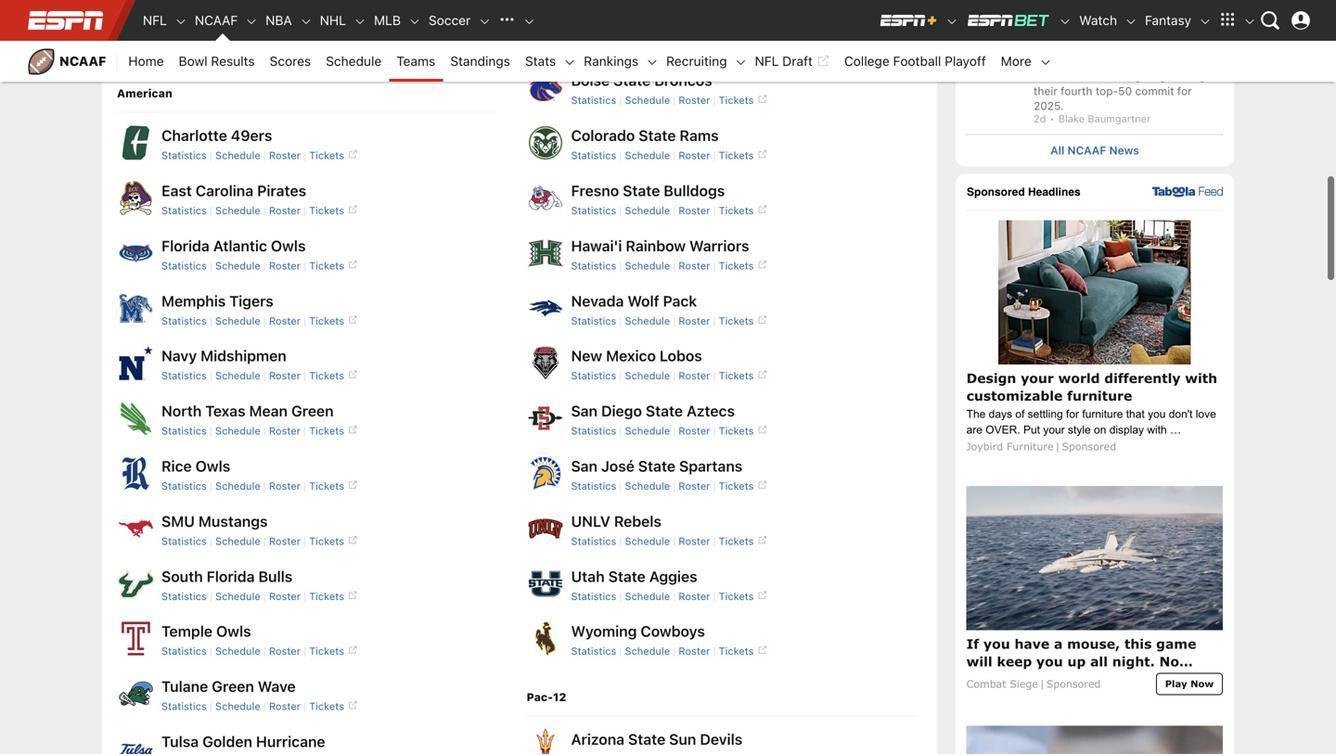 Task type: describe. For each thing, give the bounding box(es) containing it.
tickets for rice owls
[[309, 480, 344, 492]]

charlotte 49ers link
[[162, 127, 272, 144]]

tulane
[[162, 678, 208, 696]]

statistics link for navy midshipmen
[[162, 370, 207, 382]]

schedule for nevada wolf pack
[[625, 315, 670, 327]]

stats image
[[564, 56, 577, 69]]

all
[[1051, 144, 1065, 157]]

roster for north texas mean green
[[269, 425, 301, 437]]

game
[[1157, 636, 1197, 652]]

tickets link for hawai'i rainbow warriors
[[719, 260, 767, 272]]

0 vertical spatial your
[[1021, 370, 1054, 386]]

statistics link for south florida bulls
[[162, 591, 207, 603]]

fresno state bulldogs image
[[527, 179, 564, 216]]

wyoming cowboys image
[[527, 620, 564, 657]]

boise state broncos
[[571, 72, 713, 89]]

espn+ image
[[879, 13, 939, 28]]

roster link for charlotte 49ers
[[269, 150, 301, 162]]

more espn image
[[1214, 6, 1242, 34]]

tulsa golden hurricane
[[162, 733, 325, 751]]

roster for east carolina pirates
[[269, 205, 301, 217]]

more
[[1001, 53, 1032, 69]]

memphis tigers image
[[117, 289, 154, 327]]

statistics schedule roster for san diego state aztecs
[[571, 425, 710, 437]]

schedule for navy midshipmen
[[215, 370, 261, 382]]

navy midshipmen image
[[117, 345, 154, 382]]

1 horizontal spatial ncaaf link
[[187, 0, 245, 41]]

blake
[[1059, 113, 1085, 125]]

statistics schedule roster for utah state aggies
[[571, 591, 710, 603]]

statistics for boise state broncos
[[571, 94, 617, 106]]

news
[[1110, 144, 1140, 157]]

statistics link for nevada wolf pack
[[571, 315, 617, 327]]

pieces.
[[1074, 439, 1109, 452]]

for inside 'lsu lands fourth top-50 2025 recruit in cb jaboree antoine four-star cornerback jaboree antoine, the no. 47-ranked recruit in the 2025 espn 300, has committed to lsu, giving the tigers their fourth top-50 commit for 2025.'
[[1178, 84, 1192, 97]]

schedule link up rankings icon
[[625, 39, 670, 51]]

soccer
[[429, 13, 471, 28]]

1 vertical spatial green
[[212, 678, 254, 696]]

play inside button
[[1166, 679, 1188, 690]]

0 vertical spatial owls
[[271, 237, 306, 255]]

new mexico lobos
[[571, 347, 702, 365]]

statistics schedule roster for new mexico lobos
[[571, 370, 710, 382]]

statistics schedule roster for rice owls
[[162, 480, 301, 492]]

fresno state bulldogs link
[[571, 182, 725, 200]]

schedule for south florida bulls
[[215, 591, 261, 603]]

2d
[[1034, 113, 1046, 125]]

1 vertical spatial jaboree
[[1148, 25, 1191, 38]]

roster link for north texas mean green
[[269, 425, 301, 437]]

rankings link
[[577, 41, 646, 82]]

statistics for unlv rebels
[[571, 535, 617, 547]]

bowl results
[[179, 53, 255, 69]]

play inside if you have a mouse, this game will keep you up all night. no install. play for free. combat siege | sponsored
[[1023, 671, 1055, 687]]

| inside if you have a mouse, this game will keep you up all night. no install. play for free. combat siege | sponsored
[[1040, 678, 1045, 690]]

statistics schedule roster for florida atlantic owls
[[162, 260, 301, 272]]

wake forest demon deacons image
[[117, 16, 154, 53]]

unlv rebels link
[[571, 513, 662, 530]]

results
[[211, 53, 255, 69]]

1 vertical spatial fourth
[[1061, 84, 1093, 97]]

wyoming
[[571, 623, 637, 641]]

statistics link for fresno state bulldogs
[[571, 205, 617, 217]]

roster link for rice owls
[[269, 480, 301, 492]]

navy midshipmen link
[[162, 347, 287, 365]]

0 horizontal spatial joybird
[[967, 440, 1004, 453]]

lsu lands fourth top-50 2025 recruit in cb jaboree antoine image
[[967, 0, 1023, 48]]

settling
[[1028, 408, 1063, 420]]

schedule link for east carolina pirates
[[215, 205, 261, 217]]

statistics schedule roster for san josé state spartans
[[571, 480, 710, 492]]

nevada wolf pack link
[[571, 292, 697, 310]]

statistics link for memphis tigers
[[162, 315, 207, 327]]

roster link for east carolina pirates
[[269, 205, 301, 217]]

0 vertical spatial recruit
[[1034, 8, 1070, 21]]

roster for florida atlantic owls
[[269, 260, 301, 272]]

nba link
[[258, 0, 300, 41]]

nfl for nfl draft
[[755, 53, 779, 69]]

cowboys
[[641, 623, 705, 641]]

style
[[1068, 424, 1091, 436]]

schedule up rankings icon
[[625, 39, 670, 51]]

smu mustangs link
[[162, 513, 268, 530]]

fresno
[[571, 182, 619, 200]]

tickets link for south florida bulls
[[309, 591, 357, 603]]

1 vertical spatial sponsored
[[1062, 440, 1117, 453]]

east
[[162, 182, 192, 200]]

roster link for san josé state spartans
[[679, 480, 710, 492]]

statistics for hawai'i rainbow warriors
[[571, 260, 617, 272]]

tickets for temple owls
[[309, 646, 344, 658]]

joybird inside design your world differently with customizable furniture the days of settling for furniture that you don't love are over. put your style on display with customizable joybird pieces.
[[1035, 439, 1071, 452]]

schedule for colorado state rams
[[625, 150, 670, 162]]

smu mustangs image
[[117, 510, 154, 547]]

tigers inside 'lsu lands fourth top-50 2025 recruit in cb jaboree antoine four-star cornerback jaboree antoine, the no. 47-ranked recruit in the 2025 espn 300, has committed to lsu, giving the tigers their fourth top-50 commit for 2025.'
[[1190, 70, 1222, 83]]

cb
[[1086, 8, 1102, 21]]

san josé state spartans image
[[527, 455, 564, 492]]

over.
[[986, 424, 1021, 436]]

now
[[1191, 679, 1214, 690]]

tulsa
[[162, 733, 199, 751]]

pack
[[663, 292, 697, 310]]

lands
[[1059, 0, 1089, 6]]

more image
[[1039, 56, 1052, 69]]

no.
[[1101, 40, 1119, 53]]

fresno state bulldogs
[[571, 182, 725, 200]]

2 horizontal spatial the
[[1169, 70, 1186, 83]]

statistics for florida atlantic owls
[[162, 260, 207, 272]]

tickets link for smu mustangs
[[309, 535, 357, 547]]

more sports image
[[523, 15, 536, 28]]

design
[[967, 370, 1017, 386]]

roster link for memphis tigers
[[269, 315, 301, 327]]

tickets link for utah state aggies
[[719, 591, 767, 603]]

espn more sports home page image
[[493, 6, 521, 34]]

charlotte 49ers image
[[117, 124, 154, 161]]

schedule for east carolina pirates
[[215, 205, 261, 217]]

state for sun
[[628, 731, 666, 749]]

tulsa golden hurricane link
[[162, 733, 325, 751]]

schedule for north texas mean green
[[215, 425, 261, 437]]

rainbow
[[626, 237, 686, 255]]

lsu,
[[1107, 70, 1132, 83]]

siege
[[1010, 678, 1038, 690]]

colorado state rams link
[[571, 127, 719, 144]]

north texas mean green link
[[162, 402, 334, 420]]

roster for navy midshipmen
[[269, 370, 301, 382]]

san diego state aztecs image
[[527, 400, 564, 437]]

south florida bulls image
[[117, 565, 154, 602]]

their
[[1034, 84, 1058, 97]]

espn plus image
[[946, 15, 959, 28]]

tickets link for florida atlantic owls
[[309, 260, 357, 272]]

0 horizontal spatial ncaaf link
[[19, 41, 117, 82]]

statistics schedule roster up rankings icon
[[571, 39, 710, 51]]

roster link for fresno state bulldogs
[[679, 205, 710, 217]]

schedule for charlotte 49ers
[[215, 150, 261, 162]]

new
[[571, 347, 603, 365]]

install.
[[967, 671, 1019, 687]]

0 horizontal spatial 50
[[1119, 84, 1133, 97]]

tickets for san josé state spartans
[[719, 480, 754, 492]]

profile management image
[[1292, 11, 1311, 30]]

atlantic
[[213, 237, 267, 255]]

hurricane
[[256, 733, 325, 751]]

schedule inside wake forest demon deacons statistics schedule roster tickets
[[215, 41, 261, 54]]

schedule down deacons
[[326, 53, 382, 69]]

roster for hawai'i rainbow warriors
[[679, 260, 710, 272]]

mustangs
[[199, 513, 268, 530]]

0 vertical spatial florida
[[162, 237, 210, 255]]

san for san josé state spartans
[[571, 458, 598, 475]]

josé
[[601, 458, 635, 475]]

statistics schedule roster for hawai'i rainbow warriors
[[571, 260, 710, 272]]

0 vertical spatial sponsored
[[967, 186, 1025, 199]]

schedule link for south florida bulls
[[215, 591, 261, 603]]

for inside if you have a mouse, this game will keep you up all night. no install. play for free. combat siege | sponsored
[[1059, 671, 1080, 687]]

night.
[[1113, 654, 1155, 669]]

watch
[[1080, 13, 1118, 28]]

midshipmen
[[201, 347, 287, 365]]

schedule link for temple owls
[[215, 646, 261, 658]]

rankings
[[584, 53, 639, 69]]

boise state broncos image
[[527, 69, 564, 106]]

scores link
[[262, 41, 319, 82]]

1 vertical spatial furniture
[[1083, 408, 1123, 420]]

rankings image
[[646, 56, 659, 69]]

navy midshipmen
[[162, 347, 287, 365]]

hawai'i rainbow warriors image
[[527, 234, 564, 271]]

roster for temple owls
[[269, 646, 301, 658]]

0 vertical spatial |
[[1056, 440, 1060, 453]]

list containing boise state broncos
[[527, 14, 917, 660]]

florida atlantic owls
[[162, 237, 306, 255]]

tickets for tulane green wave
[[309, 701, 344, 713]]

1 vertical spatial with
[[1148, 424, 1167, 436]]

mlb link
[[367, 0, 408, 41]]

roster link for colorado state rams
[[679, 150, 710, 162]]

wolf
[[628, 292, 660, 310]]

1 horizontal spatial green
[[291, 402, 334, 420]]

bulldogs
[[664, 182, 725, 200]]

schedule link for wyoming cowboys
[[625, 646, 670, 658]]

1 vertical spatial your
[[1044, 424, 1065, 436]]

statistics schedule roster for memphis tigers
[[162, 315, 301, 327]]

baumgartner
[[1088, 113, 1151, 125]]

ranked
[[1141, 40, 1176, 53]]

play now
[[1166, 679, 1214, 690]]

statistics link up rankings
[[571, 39, 617, 51]]

college football playoff
[[845, 53, 986, 69]]

sponsored link for joybird furniture
[[1062, 440, 1117, 453]]

mlb image
[[408, 15, 421, 28]]

statistics schedule roster for unlv rebels
[[571, 535, 710, 547]]

2 horizontal spatial ncaaf
[[1068, 144, 1107, 157]]

roster link for wyoming cowboys
[[679, 646, 710, 658]]

home link
[[121, 41, 171, 82]]

list containing charlotte 49ers
[[117, 124, 497, 755]]

47-
[[1122, 40, 1141, 53]]

schedule link for boise state broncos
[[625, 94, 670, 106]]

global navigation element
[[19, 0, 1318, 41]]

lsu lands fourth top-50 2025 recruit in cb jaboree antoine four-star cornerback jaboree antoine, the no. 47-ranked recruit in the 2025 espn 300, has committed to lsu, giving the tigers their fourth top-50 commit for 2025.
[[1034, 0, 1222, 112]]

new mexico lobos image
[[527, 345, 564, 382]]

sponsored headlines
[[967, 186, 1081, 199]]

all ncaaf news link
[[1051, 144, 1140, 157]]

0 horizontal spatial in
[[1034, 55, 1043, 68]]

of
[[1016, 408, 1025, 420]]

statistics link for florida atlantic owls
[[162, 260, 207, 272]]

nfl image
[[174, 15, 187, 28]]

tickets link for new mexico lobos
[[719, 370, 767, 382]]

teams
[[397, 53, 436, 69]]

schedule link for san diego state aztecs
[[625, 425, 670, 437]]

schedule link for san josé state spartans
[[625, 480, 670, 492]]

display
[[1110, 424, 1144, 436]]

external link image
[[817, 50, 830, 72]]

nba
[[266, 13, 292, 28]]

schedule link for tulane green wave
[[215, 701, 261, 713]]

0 horizontal spatial you
[[984, 636, 1010, 652]]

north texas mean green image
[[117, 400, 154, 437]]

statistics for charlotte 49ers
[[162, 150, 207, 162]]

state right josé
[[638, 458, 676, 475]]

roster for rice owls
[[269, 480, 301, 492]]

statistics schedule roster for tulane green wave
[[162, 701, 301, 713]]

statistics link for new mexico lobos
[[571, 370, 617, 382]]

mean
[[249, 402, 288, 420]]

rice owls
[[162, 458, 230, 475]]

tickets link for navy midshipmen
[[309, 370, 357, 382]]

statistics schedule roster for boise state broncos
[[571, 94, 710, 106]]



Task type: vqa. For each thing, say whether or not it's contained in the screenshot.
Garrett Greene link associated with Garrett Greene 64
no



Task type: locate. For each thing, give the bounding box(es) containing it.
statistics link down colorado
[[571, 150, 617, 162]]

south
[[162, 568, 203, 585]]

schedule down wolf
[[625, 315, 670, 327]]

customizable down over.
[[967, 439, 1032, 452]]

0 horizontal spatial 2025
[[1066, 55, 1094, 68]]

roster for south florida bulls
[[269, 591, 301, 603]]

east carolina pirates link
[[162, 182, 306, 200]]

schedule link for north texas mean green
[[215, 425, 261, 437]]

statistics link down tulane on the bottom left of page
[[162, 701, 207, 713]]

0 vertical spatial the
[[1081, 40, 1098, 53]]

schedule link for fresno state bulldogs
[[625, 205, 670, 217]]

top- up watch icon
[[1128, 0, 1152, 6]]

statistics schedule roster for wyoming cowboys
[[571, 646, 710, 658]]

state for bulldogs
[[623, 182, 660, 200]]

schedule link down wyoming cowboys link
[[625, 646, 670, 658]]

design your world differently with customizable furniture the days of settling for furniture that you don't love are over. put your style on display with customizable joybird pieces.
[[967, 370, 1220, 452]]

recruiting image
[[735, 56, 748, 69]]

bulls
[[258, 568, 293, 585]]

state
[[614, 72, 651, 89], [639, 127, 676, 144], [623, 182, 660, 200], [646, 402, 683, 420], [638, 458, 676, 475], [609, 568, 646, 585], [628, 731, 666, 749]]

bowl
[[179, 53, 208, 69]]

florida atlantic owls link
[[162, 237, 306, 255]]

1 san from the top
[[571, 402, 598, 420]]

schedule for tulane green wave
[[215, 701, 261, 713]]

rice owls link
[[162, 458, 230, 475]]

no
[[1160, 654, 1180, 669]]

schedule link for utah state aggies
[[625, 591, 670, 603]]

statistics schedule roster down tulane green wave link
[[162, 701, 301, 713]]

recruit
[[1034, 8, 1070, 21], [1180, 40, 1214, 53]]

statistics for san diego state aztecs
[[571, 425, 617, 437]]

more espn image
[[1244, 15, 1257, 28]]

nfl right recruiting icon
[[755, 53, 779, 69]]

statistics for san josé state spartans
[[571, 480, 617, 492]]

will
[[967, 654, 993, 669]]

0 horizontal spatial list
[[117, 124, 497, 755]]

roster for memphis tigers
[[269, 315, 301, 327]]

jaboree
[[1105, 8, 1149, 21], [1148, 25, 1191, 38]]

schedule down south florida bulls "link"
[[215, 591, 261, 603]]

0 vertical spatial fourth
[[1092, 0, 1125, 6]]

0 vertical spatial furniture
[[1067, 388, 1133, 404]]

days
[[989, 408, 1013, 420]]

tickets for hawai'i rainbow warriors
[[719, 260, 754, 272]]

schedule down forest
[[215, 41, 261, 54]]

tickets link for nevada wolf pack
[[719, 315, 767, 327]]

1 horizontal spatial ncaaf
[[195, 13, 238, 28]]

lsu lands fourth top-50 2025 recruit in cb jaboree antoine element
[[1034, 0, 1223, 22]]

roster for new mexico lobos
[[679, 370, 710, 382]]

statistics down the smu
[[162, 535, 207, 547]]

devils
[[700, 731, 743, 749]]

statistics link for san diego state aztecs
[[571, 425, 617, 437]]

roster for nevada wolf pack
[[679, 315, 710, 327]]

teams link
[[389, 41, 443, 82]]

tigers inside list
[[229, 292, 274, 310]]

this
[[1125, 636, 1152, 652]]

1 vertical spatial top-
[[1096, 84, 1119, 97]]

play down no
[[1166, 679, 1188, 690]]

nba image
[[300, 15, 313, 28]]

schedule link for florida atlantic owls
[[215, 260, 261, 272]]

1 horizontal spatial recruit
[[1180, 40, 1214, 53]]

more link
[[994, 41, 1039, 82]]

sun
[[669, 731, 697, 749]]

statistics link for unlv rebels
[[571, 535, 617, 547]]

roster for tulane green wave
[[269, 701, 301, 713]]

1 vertical spatial 50
[[1119, 84, 1133, 97]]

1 horizontal spatial top-
[[1128, 0, 1152, 6]]

statistics link for san josé state spartans
[[571, 480, 617, 492]]

fourth up 'cb'
[[1092, 0, 1125, 6]]

statistics schedule roster down utah state aggies "link"
[[571, 591, 710, 603]]

2 vertical spatial ncaaf
[[1068, 144, 1107, 157]]

tulsa golden hurricane image
[[117, 730, 154, 755]]

ncaaf right nfl icon
[[195, 13, 238, 28]]

tickets for memphis tigers
[[309, 315, 344, 327]]

colorado state rams image
[[527, 124, 564, 161]]

0 vertical spatial in
[[1073, 8, 1083, 21]]

schedule link for unlv rebels
[[625, 535, 670, 547]]

temple owls image
[[117, 620, 154, 657]]

ncaaf
[[195, 13, 238, 28], [59, 53, 106, 69], [1068, 144, 1107, 157]]

jaboree up cornerback on the right top
[[1105, 8, 1149, 21]]

1 vertical spatial for
[[1066, 408, 1079, 420]]

roster for unlv rebels
[[679, 535, 710, 547]]

statistics down south
[[162, 591, 207, 603]]

the
[[1081, 40, 1098, 53], [1046, 55, 1063, 68], [1169, 70, 1186, 83]]

recruit down fantasy icon
[[1180, 40, 1214, 53]]

0 horizontal spatial green
[[212, 678, 254, 696]]

0 vertical spatial green
[[291, 402, 334, 420]]

0 vertical spatial tigers
[[1190, 70, 1222, 83]]

you inside design your world differently with customizable furniture the days of settling for furniture that you don't love are over. put your style on display with customizable joybird pieces.
[[1148, 408, 1166, 420]]

rams
[[680, 127, 719, 144]]

schedule link down south florida bulls "link"
[[215, 591, 261, 603]]

1 horizontal spatial the
[[1081, 40, 1098, 53]]

2 san from the top
[[571, 458, 598, 475]]

statistics link down diego
[[571, 425, 617, 437]]

sponsored inside if you have a mouse, this game will keep you up all night. no install. play for free. combat siege | sponsored
[[1047, 678, 1101, 690]]

schedule for temple owls
[[215, 646, 261, 658]]

all
[[1091, 654, 1108, 669]]

schedule link down wolf
[[625, 315, 670, 327]]

roster for colorado state rams
[[679, 150, 710, 162]]

schedule down 49ers
[[215, 150, 261, 162]]

statistics schedule roster down mustangs
[[162, 535, 301, 547]]

schedule link down midshipmen
[[215, 370, 261, 382]]

diego
[[601, 402, 642, 420]]

customizable up of
[[967, 388, 1063, 404]]

nevada
[[571, 292, 624, 310]]

put
[[1024, 424, 1040, 436]]

hawai'i
[[571, 237, 622, 255]]

sponsored
[[967, 186, 1025, 199], [1062, 440, 1117, 453], [1047, 678, 1101, 690]]

2025 up committed
[[1066, 55, 1094, 68]]

0 horizontal spatial |
[[1040, 678, 1045, 690]]

pac-12
[[527, 691, 567, 704]]

espn bet image
[[1059, 15, 1072, 28]]

49ers
[[231, 127, 272, 144]]

smu mustangs
[[162, 513, 268, 530]]

state right diego
[[646, 402, 683, 420]]

tickets for navy midshipmen
[[309, 370, 344, 382]]

ncaaf inside the global navigation element
[[195, 13, 238, 28]]

schedule link down new mexico lobos link
[[625, 370, 670, 382]]

air force falcons image
[[527, 14, 564, 51]]

broncos
[[655, 72, 713, 89]]

statistics schedule roster up mustangs
[[162, 480, 301, 492]]

state left sun on the right bottom of page
[[628, 731, 666, 749]]

joybird down put
[[1035, 439, 1071, 452]]

schedule down atlantic
[[215, 260, 261, 272]]

1 vertical spatial |
[[1040, 678, 1045, 690]]

arizona state sun devils link
[[571, 731, 743, 749]]

unlv rebels image
[[527, 510, 564, 547]]

12
[[553, 691, 567, 704]]

state left "rams"
[[639, 127, 676, 144]]

sponsored down style
[[1062, 440, 1117, 453]]

tickets for boise state broncos
[[719, 94, 754, 106]]

tickets link for san diego state aztecs
[[719, 425, 767, 437]]

free.
[[1084, 671, 1118, 687]]

1 horizontal spatial tigers
[[1190, 70, 1222, 83]]

statistics link for east carolina pirates
[[162, 205, 207, 217]]

1 vertical spatial you
[[984, 636, 1010, 652]]

nfl for nfl
[[143, 13, 167, 28]]

schedule down midshipmen
[[215, 370, 261, 382]]

statistics schedule roster for navy midshipmen
[[162, 370, 301, 382]]

with up love on the bottom right of the page
[[1186, 370, 1218, 386]]

unlv rebels
[[571, 513, 662, 530]]

1 vertical spatial nfl
[[755, 53, 779, 69]]

0 horizontal spatial top-
[[1096, 84, 1119, 97]]

owls right temple
[[216, 623, 251, 641]]

your up settling
[[1021, 370, 1054, 386]]

memphis tigers link
[[162, 292, 274, 310]]

0 horizontal spatial the
[[1046, 55, 1063, 68]]

statistics schedule roster down boise state broncos link
[[571, 94, 710, 106]]

schedule link down rainbow
[[625, 260, 670, 272]]

on
[[1094, 424, 1107, 436]]

statistics down unlv
[[571, 535, 617, 547]]

statistics schedule roster down charlotte 49ers link
[[162, 150, 301, 162]]

utah state aggies image
[[527, 565, 564, 602]]

tickets for north texas mean green
[[309, 425, 344, 437]]

roster link for unlv rebels
[[679, 535, 710, 547]]

up
[[1068, 654, 1086, 669]]

san
[[571, 402, 598, 420], [571, 458, 598, 475]]

statistics down the hawai'i
[[571, 260, 617, 272]]

differently
[[1105, 370, 1181, 386]]

roster
[[679, 39, 710, 51], [269, 41, 301, 54], [679, 94, 710, 106], [269, 150, 301, 162], [679, 150, 710, 162], [269, 205, 301, 217], [679, 205, 710, 217], [269, 260, 301, 272], [679, 260, 710, 272], [269, 315, 301, 327], [679, 315, 710, 327], [269, 370, 301, 382], [679, 370, 710, 382], [269, 425, 301, 437], [679, 425, 710, 437], [269, 480, 301, 492], [679, 480, 710, 492], [269, 535, 301, 547], [679, 535, 710, 547], [269, 591, 301, 603], [679, 591, 710, 603], [269, 646, 301, 658], [679, 646, 710, 658], [269, 701, 301, 713]]

fourth down committed
[[1061, 84, 1093, 97]]

statistics for tulane green wave
[[162, 701, 207, 713]]

statistics for north texas mean green
[[162, 425, 207, 437]]

arizona state sun devils image
[[527, 728, 564, 755]]

roster link for nevada wolf pack
[[679, 315, 710, 327]]

south florida bulls
[[162, 568, 293, 585]]

0 vertical spatial 2025
[[1170, 0, 1198, 6]]

statistics link for wyoming cowboys
[[571, 646, 617, 658]]

roster link for south florida bulls
[[269, 591, 301, 603]]

nfl inside the global navigation element
[[143, 13, 167, 28]]

to
[[1093, 70, 1104, 83]]

schedule down new mexico lobos link
[[625, 370, 670, 382]]

0 horizontal spatial recruit
[[1034, 8, 1070, 21]]

san diego state aztecs link
[[571, 402, 735, 420]]

schedule link for new mexico lobos
[[625, 370, 670, 382]]

2 vertical spatial owls
[[216, 623, 251, 641]]

if
[[967, 636, 979, 652]]

0 vertical spatial customizable
[[967, 388, 1063, 404]]

nfl left nfl icon
[[143, 13, 167, 28]]

statistics for temple owls
[[162, 646, 207, 658]]

roster for fresno state bulldogs
[[679, 205, 710, 217]]

wake forest demon deacons link
[[162, 19, 367, 36]]

nhl
[[320, 13, 346, 28]]

green left wave
[[212, 678, 254, 696]]

statistics for fresno state bulldogs
[[571, 205, 617, 217]]

for right commit
[[1178, 84, 1192, 97]]

texas
[[205, 402, 246, 420]]

charlotte 49ers
[[162, 127, 272, 144]]

statistics for nevada wolf pack
[[571, 315, 617, 327]]

fantasy image
[[1199, 15, 1212, 28]]

the down has
[[1169, 70, 1186, 83]]

recruit down lsu
[[1034, 8, 1070, 21]]

1 vertical spatial san
[[571, 458, 598, 475]]

statistics link down josé
[[571, 480, 617, 492]]

tickets
[[719, 39, 754, 51], [309, 41, 344, 54], [719, 94, 754, 106], [309, 150, 344, 162], [719, 150, 754, 162], [309, 205, 344, 217], [719, 205, 754, 217], [309, 260, 344, 272], [719, 260, 754, 272], [309, 315, 344, 327], [719, 315, 754, 327], [309, 370, 344, 382], [719, 370, 754, 382], [309, 425, 344, 437], [719, 425, 754, 437], [309, 480, 344, 492], [719, 480, 754, 492], [309, 535, 344, 547], [719, 535, 754, 547], [309, 591, 344, 603], [719, 591, 754, 603], [309, 646, 344, 658], [719, 646, 754, 658], [309, 701, 344, 713]]

schedule link down fresno state bulldogs link at the top
[[625, 205, 670, 217]]

sponsored link for combat siege
[[1047, 678, 1101, 690]]

statistics down rice
[[162, 480, 207, 492]]

statistics for utah state aggies
[[571, 591, 617, 603]]

1 vertical spatial customizable
[[967, 439, 1032, 452]]

schedule down boise state broncos link
[[625, 94, 670, 106]]

north texas mean green
[[162, 402, 334, 420]]

0 vertical spatial jaboree
[[1105, 8, 1149, 21]]

roster for charlotte 49ers
[[269, 150, 301, 162]]

0 vertical spatial nfl
[[143, 13, 167, 28]]

nhl image
[[354, 15, 367, 28]]

2 vertical spatial for
[[1059, 671, 1080, 687]]

0 horizontal spatial ncaaf
[[59, 53, 106, 69]]

2 vertical spatial the
[[1169, 70, 1186, 83]]

schedule for hawai'i rainbow warriors
[[625, 260, 670, 272]]

statistics schedule roster for east carolina pirates
[[162, 205, 301, 217]]

schedule link down colorado state rams
[[625, 150, 670, 162]]

statistics link for north texas mean green
[[162, 425, 207, 437]]

statistics for smu mustangs
[[162, 535, 207, 547]]

headlines
[[1028, 186, 1081, 199]]

statistics schedule roster for temple owls
[[162, 646, 301, 658]]

mlb
[[374, 13, 401, 28]]

tigers down fantasy icon
[[1190, 70, 1222, 83]]

statistics for colorado state rams
[[571, 150, 617, 162]]

state for broncos
[[614, 72, 651, 89]]

espn
[[1097, 55, 1126, 68]]

rebels
[[614, 513, 662, 530]]

boise
[[571, 72, 610, 89]]

roster inside wake forest demon deacons statistics schedule roster tickets
[[269, 41, 301, 54]]

schedule link down utah state aggies "link"
[[625, 591, 670, 603]]

statistics schedule roster for charlotte 49ers
[[162, 150, 301, 162]]

antoine,
[[1034, 40, 1077, 53]]

schedule link down tulane green wave
[[215, 701, 261, 713]]

navy
[[162, 347, 197, 365]]

schedule link
[[625, 39, 670, 51], [319, 41, 389, 82], [625, 94, 670, 106], [215, 150, 261, 162], [625, 150, 670, 162], [215, 205, 261, 217], [625, 205, 670, 217], [215, 260, 261, 272], [625, 260, 670, 272], [215, 315, 261, 327], [625, 315, 670, 327], [215, 370, 261, 382], [625, 370, 670, 382], [215, 425, 261, 437], [625, 425, 670, 437], [215, 480, 261, 492], [625, 480, 670, 492], [215, 535, 261, 547], [625, 535, 670, 547], [215, 591, 261, 603], [625, 591, 670, 603], [215, 646, 261, 658], [625, 646, 670, 658], [215, 701, 261, 713]]

statistics for south florida bulls
[[162, 591, 207, 603]]

statistics schedule roster
[[571, 39, 710, 51], [571, 94, 710, 106], [162, 150, 301, 162], [571, 150, 710, 162], [162, 205, 301, 217], [571, 205, 710, 217], [162, 260, 301, 272], [571, 260, 710, 272], [162, 315, 301, 327], [571, 315, 710, 327], [162, 370, 301, 382], [571, 370, 710, 382], [162, 425, 301, 437], [571, 425, 710, 437], [162, 480, 301, 492], [571, 480, 710, 492], [162, 535, 301, 547], [571, 535, 710, 547], [162, 591, 301, 603], [571, 591, 710, 603], [162, 646, 301, 658], [571, 646, 710, 658], [162, 701, 301, 713]]

east carolina pirates image
[[117, 179, 154, 216]]

sponsored link
[[1062, 440, 1117, 453], [1047, 678, 1101, 690]]

2025.
[[1034, 99, 1064, 112]]

schedule link up mustangs
[[215, 480, 261, 492]]

1 horizontal spatial in
[[1073, 8, 1083, 21]]

nevada wolf pack image
[[527, 289, 564, 327]]

statistics for memphis tigers
[[162, 315, 207, 327]]

50 down lsu,
[[1119, 84, 1133, 97]]

0 vertical spatial ncaaf
[[195, 13, 238, 28]]

statistics schedule roster down the east carolina pirates link
[[162, 205, 301, 217]]

statistics schedule roster down rainbow
[[571, 260, 710, 272]]

statistics link for colorado state rams
[[571, 150, 617, 162]]

schedule for florida atlantic owls
[[215, 260, 261, 272]]

statistics up "memphis"
[[162, 260, 207, 272]]

schedule down mustangs
[[215, 535, 261, 547]]

schedule for san diego state aztecs
[[625, 425, 670, 437]]

statistics link down charlotte
[[162, 150, 207, 162]]

1 horizontal spatial list
[[527, 14, 917, 660]]

tickets inside wake forest demon deacons statistics schedule roster tickets
[[309, 41, 344, 54]]

tickets for unlv rebels
[[719, 535, 754, 547]]

0 horizontal spatial nfl
[[143, 13, 167, 28]]

you right "if" at right bottom
[[984, 636, 1010, 652]]

0 horizontal spatial play
[[1023, 671, 1055, 687]]

for inside design your world differently with customizable furniture the days of settling for furniture that you don't love are over. put your style on display with customizable joybird pieces.
[[1066, 408, 1079, 420]]

watch image
[[1125, 15, 1138, 28]]

statistics schedule roster down new mexico lobos link
[[571, 370, 710, 382]]

schedule down wyoming cowboys link
[[625, 646, 670, 658]]

schedule link for navy midshipmen
[[215, 370, 261, 382]]

four-star cornerback jaboree antoine, the no. 47-ranked recruit in the 2025 espn 300, has committed to lsu, giving the tigers their fourth top-50 commit for 2025. element
[[1034, 22, 1223, 113]]

1 vertical spatial in
[[1034, 55, 1043, 68]]

wake forest demon deacons list
[[117, 0, 497, 56]]

schedule down rainbow
[[625, 260, 670, 272]]

1 vertical spatial tigers
[[229, 292, 274, 310]]

fourth
[[1092, 0, 1125, 6], [1061, 84, 1093, 97]]

1 vertical spatial recruit
[[1180, 40, 1214, 53]]

tickets link for san josé state spartans
[[719, 480, 767, 492]]

mouse,
[[1067, 636, 1120, 652]]

roster link for boise state broncos
[[679, 94, 710, 106]]

schedule for memphis tigers
[[215, 315, 261, 327]]

tickets link for colorado state rams
[[719, 150, 767, 162]]

statistics link down east
[[162, 205, 207, 217]]

schedule down rebels
[[625, 535, 670, 547]]

1 vertical spatial sponsored link
[[1047, 678, 1101, 690]]

florida
[[162, 237, 210, 255], [207, 568, 255, 585]]

schedule for boise state broncos
[[625, 94, 670, 106]]

play now button
[[1156, 673, 1223, 695]]

schedule down san diego state aztecs link
[[625, 425, 670, 437]]

statistics schedule roster down the navy midshipmen link at the top left of the page
[[162, 370, 301, 382]]

schedule for fresno state bulldogs
[[625, 205, 670, 217]]

2 vertical spatial sponsored
[[1047, 678, 1101, 690]]

1 vertical spatial owls
[[195, 458, 230, 475]]

statistics inside wake forest demon deacons statistics schedule roster tickets
[[162, 41, 207, 54]]

owls for rice owls
[[195, 458, 230, 475]]

50 up the antoine
[[1152, 0, 1167, 6]]

soccer image
[[478, 15, 491, 28]]

0 vertical spatial san
[[571, 402, 598, 420]]

1 vertical spatial the
[[1046, 55, 1063, 68]]

schedule link down rebels
[[625, 535, 670, 547]]

statistics schedule roster down colorado state rams
[[571, 150, 710, 162]]

top- down "to"
[[1096, 84, 1119, 97]]

roster link for tulane green wave
[[269, 701, 301, 713]]

schedule link down atlantic
[[215, 260, 261, 272]]

0 vertical spatial you
[[1148, 408, 1166, 420]]

schedule link for smu mustangs
[[215, 535, 261, 547]]

statistics schedule roster for south florida bulls
[[162, 591, 301, 603]]

statistics link down "memphis"
[[162, 315, 207, 327]]

statistics link down south
[[162, 591, 207, 603]]

state down rankings icon
[[614, 72, 651, 89]]

1 horizontal spatial joybird
[[1035, 439, 1071, 452]]

statistics link down fresno
[[571, 205, 617, 217]]

north
[[162, 402, 202, 420]]

statistics schedule roster down temple owls
[[162, 646, 301, 658]]

0 vertical spatial for
[[1178, 84, 1192, 97]]

recruiting link
[[659, 41, 735, 82]]

has
[[1156, 55, 1175, 68]]

nfl link
[[136, 0, 174, 41]]

0 vertical spatial sponsored link
[[1062, 440, 1117, 453]]

1 horizontal spatial play
[[1166, 679, 1188, 690]]

tulane green wave image
[[117, 675, 154, 712]]

schedule link for memphis tigers
[[215, 315, 261, 327]]

statistics down navy
[[162, 370, 207, 382]]

tickets link for rice owls
[[309, 480, 357, 492]]

tickets link for memphis tigers
[[309, 315, 357, 327]]

east carolina pirates
[[162, 182, 306, 200]]

0 horizontal spatial with
[[1148, 424, 1167, 436]]

1 horizontal spatial you
[[1037, 654, 1063, 669]]

statistics down east
[[162, 205, 207, 217]]

florida atlantic owls image
[[117, 234, 154, 271]]

0 vertical spatial 50
[[1152, 0, 1167, 6]]

love
[[1196, 408, 1217, 420]]

0 vertical spatial top-
[[1128, 0, 1152, 6]]

utah state aggies link
[[571, 568, 698, 585]]

statistics schedule roster down san diego state aztecs link
[[571, 425, 710, 437]]

schedule link down deacons
[[319, 41, 389, 82]]

in
[[1073, 8, 1083, 21], [1034, 55, 1043, 68]]

lsu
[[1034, 0, 1056, 6]]

schedule for rice owls
[[215, 480, 261, 492]]

for down up
[[1059, 671, 1080, 687]]

0 horizontal spatial tigers
[[229, 292, 274, 310]]

ncaaf image
[[245, 15, 258, 28]]

san josé state spartans link
[[571, 458, 743, 475]]

1 vertical spatial 2025
[[1066, 55, 1094, 68]]

hawai'i rainbow warriors
[[571, 237, 750, 255]]

green right "mean"
[[291, 402, 334, 420]]

statistics up rankings
[[571, 39, 617, 51]]

|
[[1056, 440, 1060, 453], [1040, 678, 1045, 690]]

2 customizable from the top
[[967, 439, 1032, 452]]

statistics link up "memphis"
[[162, 260, 207, 272]]

san josé state spartans
[[571, 458, 743, 475]]

four-
[[1034, 25, 1062, 38]]

2 horizontal spatial you
[[1148, 408, 1166, 420]]

1 customizable from the top
[[967, 388, 1063, 404]]

san for san diego state aztecs
[[571, 402, 598, 420]]

1 vertical spatial florida
[[207, 568, 255, 585]]

list
[[527, 14, 917, 660], [117, 124, 497, 755]]

rice owls image
[[117, 455, 154, 492]]

espn bet image
[[966, 13, 1052, 28]]

tickets link for unlv rebels
[[719, 535, 767, 547]]

statistics link for smu mustangs
[[162, 535, 207, 547]]

1 vertical spatial ncaaf
[[59, 53, 106, 69]]

ncaaf right all at the right of page
[[1068, 144, 1107, 157]]

tickets for wyoming cowboys
[[719, 646, 754, 658]]

sponsored left headlines
[[967, 186, 1025, 199]]

ncaaf left 'home'
[[59, 53, 106, 69]]

roster for boise state broncos
[[679, 94, 710, 106]]

1 horizontal spatial 2025
[[1170, 0, 1198, 6]]

jaboree down the antoine
[[1148, 25, 1191, 38]]

roster for san diego state aztecs
[[679, 425, 710, 437]]

tickets link for north texas mean green
[[309, 425, 357, 437]]

statistics down colorado
[[571, 150, 617, 162]]

spartans
[[679, 458, 743, 475]]

1 horizontal spatial with
[[1186, 370, 1218, 386]]

schedule down tulane green wave
[[215, 701, 261, 713]]

1 horizontal spatial |
[[1056, 440, 1060, 453]]

1 horizontal spatial 50
[[1152, 0, 1167, 6]]

furniture up on on the right of the page
[[1083, 408, 1123, 420]]

list item
[[117, 0, 497, 5]]

stats
[[525, 53, 556, 69]]

1 horizontal spatial nfl
[[755, 53, 779, 69]]

2 vertical spatial you
[[1037, 654, 1063, 669]]

roster link for hawai'i rainbow warriors
[[679, 260, 710, 272]]

statistics for new mexico lobos
[[571, 370, 617, 382]]

0 vertical spatial with
[[1186, 370, 1218, 386]]

joybird furniture | sponsored
[[967, 440, 1117, 453]]

a
[[1054, 636, 1063, 652]]

statistics schedule roster down south florida bulls
[[162, 591, 301, 603]]

nfl draft
[[755, 53, 813, 69]]



